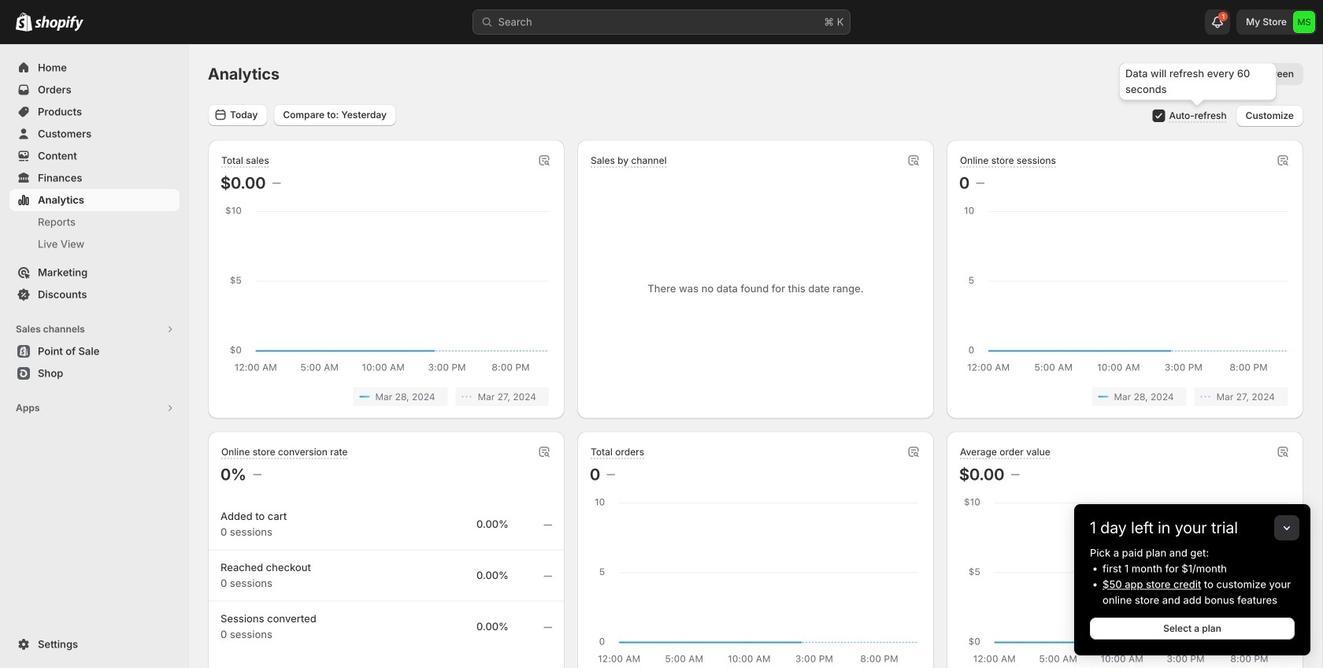 Task type: describe. For each thing, give the bounding box(es) containing it.
2 list from the left
[[963, 387, 1288, 406]]

my store image
[[1293, 11, 1316, 33]]

shopify image
[[35, 16, 84, 31]]



Task type: vqa. For each thing, say whether or not it's contained in the screenshot.
bottom billing
no



Task type: locate. For each thing, give the bounding box(es) containing it.
0 horizontal spatial list
[[224, 387, 549, 406]]

tooltip: data will refresh every 60 seconds tooltip
[[1119, 63, 1277, 100]]

shopify image
[[16, 12, 32, 31]]

list
[[224, 387, 549, 406], [963, 387, 1288, 406]]

1 list from the left
[[224, 387, 549, 406]]

1 horizontal spatial list
[[963, 387, 1288, 406]]



